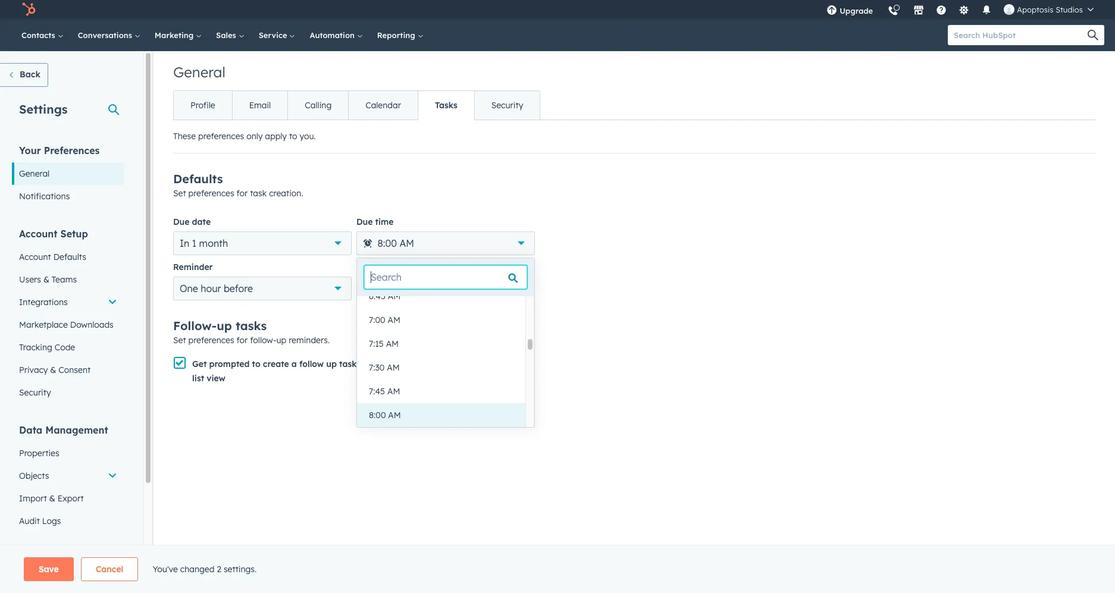 Task type: describe. For each thing, give the bounding box(es) containing it.
calendar
[[366, 100, 401, 111]]

7:45 am button
[[357, 380, 526, 404]]

tools element
[[12, 552, 124, 593]]

8:00 am button
[[357, 404, 526, 427]]

date
[[192, 217, 211, 227]]

Search HubSpot search field
[[948, 25, 1094, 45]]

am for 8:00 am button
[[388, 410, 401, 421]]

privacy & consent
[[19, 365, 91, 376]]

your preferences element
[[12, 144, 124, 208]]

6:45 am
[[369, 291, 401, 302]]

you've changed 2 settings.
[[153, 564, 257, 575]]

one hour before
[[180, 283, 253, 295]]

settings
[[19, 102, 68, 117]]

follow-
[[250, 335, 276, 346]]

creation.
[[269, 188, 303, 199]]

logs
[[42, 516, 61, 527]]

am for the 6:45 am button
[[388, 291, 401, 302]]

& for teams
[[43, 274, 49, 285]]

code
[[55, 342, 75, 353]]

3 a from the left
[[513, 359, 519, 370]]

8:00 inside button
[[369, 410, 386, 421]]

email
[[249, 100, 271, 111]]

integrations button
[[12, 291, 124, 314]]

7:15 am button
[[357, 332, 526, 356]]

8:00 am button
[[357, 232, 535, 255]]

1 a from the left
[[292, 359, 297, 370]]

1 vertical spatial up
[[276, 335, 286, 346]]

users
[[19, 274, 41, 285]]

am for 7:00 am button
[[388, 315, 400, 326]]

conversations link
[[71, 19, 147, 51]]

apoptosis studios button
[[997, 0, 1101, 19]]

help image
[[936, 5, 947, 16]]

7:00 am button
[[357, 308, 526, 332]]

contacts link
[[14, 19, 71, 51]]

save button
[[24, 558, 74, 581]]

properties link
[[12, 442, 124, 465]]

properties
[[19, 448, 59, 459]]

settings.
[[224, 564, 257, 575]]

profile
[[190, 100, 215, 111]]

audit
[[19, 516, 40, 527]]

task inside defaults set preferences for task creation.
[[250, 188, 267, 199]]

set inside defaults set preferences for task creation.
[[173, 188, 186, 199]]

follow-
[[173, 318, 217, 333]]

for inside defaults set preferences for task creation.
[[237, 188, 248, 199]]

to inside 'get prompted to create a follow up task every time you complete a task from a list view'
[[252, 359, 261, 370]]

cancel
[[96, 564, 123, 575]]

import
[[19, 493, 47, 504]]

follow
[[299, 359, 324, 370]]

list
[[192, 373, 204, 384]]

tracking
[[19, 342, 52, 353]]

8:00 inside dropdown button
[[378, 237, 397, 249]]

marketplaces button
[[907, 0, 932, 19]]

7:45 am
[[369, 386, 400, 397]]

0 vertical spatial time
[[375, 217, 394, 227]]

setup
[[60, 228, 88, 240]]

get prompted to create a follow up task every time you complete a task from a list view
[[192, 359, 519, 384]]

am inside dropdown button
[[400, 237, 414, 249]]

account defaults
[[19, 252, 86, 262]]

your preferences
[[19, 145, 100, 157]]

conversations
[[78, 30, 134, 40]]

in
[[180, 237, 189, 249]]

upgrade image
[[827, 5, 837, 16]]

follow-up tasks set preferences for follow-up reminders.
[[173, 318, 330, 346]]

users & teams link
[[12, 268, 124, 291]]

profile link
[[174, 91, 232, 120]]

objects
[[19, 471, 49, 481]]

1 horizontal spatial task
[[339, 359, 357, 370]]

2
[[217, 564, 221, 575]]

apoptosis
[[1017, 5, 1054, 14]]

data management element
[[12, 424, 124, 533]]

7:45
[[369, 386, 385, 397]]

reporting
[[377, 30, 418, 40]]

contacts
[[21, 30, 58, 40]]

month
[[199, 237, 228, 249]]

complete
[[423, 359, 461, 370]]

0 vertical spatial up
[[217, 318, 232, 333]]

7:00 am
[[369, 315, 400, 326]]

you.
[[300, 131, 316, 142]]

apoptosis studios
[[1017, 5, 1083, 14]]

sales
[[216, 30, 238, 40]]

account for account setup
[[19, 228, 58, 240]]

Search search field
[[364, 265, 527, 289]]

marketplace downloads
[[19, 320, 114, 330]]

back
[[20, 69, 40, 80]]

meetings link
[[12, 571, 124, 593]]

in 1 month button
[[173, 232, 352, 255]]

grid grid
[[357, 284, 534, 427]]

automation
[[310, 30, 357, 40]]

sales link
[[209, 19, 252, 51]]

integrations
[[19, 297, 68, 308]]

privacy & consent link
[[12, 359, 124, 381]]

7:30 am
[[369, 362, 400, 373]]

reporting link
[[370, 19, 431, 51]]

calendar link
[[348, 91, 418, 120]]

tasks link
[[418, 91, 474, 120]]

hour
[[201, 283, 221, 295]]

hubspot link
[[14, 2, 45, 17]]

data
[[19, 424, 42, 436]]

preferences inside the follow-up tasks set preferences for follow-up reminders.
[[188, 335, 234, 346]]

in 1 month
[[180, 237, 228, 249]]

due time
[[357, 217, 394, 227]]



Task type: vqa. For each thing, say whether or not it's contained in the screenshot.
AM for 6:45 Am button
yes



Task type: locate. For each thing, give the bounding box(es) containing it.
privacy
[[19, 365, 48, 376]]

general down your
[[19, 168, 50, 179]]

defaults
[[173, 171, 223, 186], [53, 252, 86, 262]]

account setup element
[[12, 227, 124, 404]]

account setup
[[19, 228, 88, 240]]

time
[[375, 217, 394, 227], [385, 359, 403, 370]]

0 vertical spatial for
[[237, 188, 248, 199]]

preferences up date
[[188, 188, 234, 199]]

service link
[[252, 19, 303, 51]]

am right 6:45
[[388, 291, 401, 302]]

general inside general link
[[19, 168, 50, 179]]

1 horizontal spatial a
[[463, 359, 469, 370]]

2 for from the top
[[237, 335, 248, 346]]

task left creation.
[[250, 188, 267, 199]]

tasks
[[435, 100, 458, 111]]

every
[[359, 359, 382, 370]]

am right 7:30
[[387, 362, 400, 373]]

7:15 am
[[369, 339, 399, 349]]

7:15
[[369, 339, 384, 349]]

view
[[207, 373, 226, 384]]

defaults inside defaults set preferences for task creation.
[[173, 171, 223, 186]]

& for export
[[49, 493, 55, 504]]

up right follow
[[326, 359, 337, 370]]

7:00
[[369, 315, 385, 326]]

task left every
[[339, 359, 357, 370]]

am for 7:45 am button
[[387, 386, 400, 397]]

a left follow
[[292, 359, 297, 370]]

before
[[224, 283, 253, 295]]

calling icon image
[[888, 6, 899, 17]]

notifications image
[[982, 5, 992, 16]]

to left create
[[252, 359, 261, 370]]

& right privacy
[[50, 365, 56, 376]]

0 vertical spatial general
[[173, 63, 225, 81]]

defaults up the users & teams link
[[53, 252, 86, 262]]

tasks
[[236, 318, 267, 333]]

up inside 'get prompted to create a follow up task every time you complete a task from a list view'
[[326, 359, 337, 370]]

8:00 am down 7:45 am
[[369, 410, 401, 421]]

navigation containing profile
[[173, 90, 541, 120]]

objects button
[[12, 465, 124, 487]]

up left tasks
[[217, 318, 232, 333]]

& left export
[[49, 493, 55, 504]]

meetings
[[19, 577, 55, 587]]

general
[[173, 63, 225, 81], [19, 168, 50, 179]]

audit logs link
[[12, 510, 124, 533]]

settings image
[[959, 5, 970, 16]]

your
[[19, 145, 41, 157]]

account inside 'link'
[[19, 252, 51, 262]]

1 set from the top
[[173, 188, 186, 199]]

1 vertical spatial general
[[19, 168, 50, 179]]

account for account defaults
[[19, 252, 51, 262]]

preferences
[[198, 131, 244, 142], [188, 188, 234, 199], [188, 335, 234, 346]]

am right 7:45
[[387, 386, 400, 397]]

am right 7:00 at the bottom
[[388, 315, 400, 326]]

task left the from
[[471, 359, 489, 370]]

1 vertical spatial security
[[19, 387, 51, 398]]

one
[[180, 283, 198, 295]]

time inside 'get prompted to create a follow up task every time you complete a task from a list view'
[[385, 359, 403, 370]]

search button
[[1082, 25, 1105, 45]]

to
[[289, 131, 297, 142], [252, 359, 261, 370]]

apply
[[265, 131, 287, 142]]

1 vertical spatial time
[[385, 359, 403, 370]]

due for due time
[[357, 217, 373, 227]]

up
[[217, 318, 232, 333], [276, 335, 286, 346], [326, 359, 337, 370]]

due for due date
[[173, 217, 190, 227]]

0 vertical spatial 8:00 am
[[378, 237, 414, 249]]

1 vertical spatial defaults
[[53, 252, 86, 262]]

1 vertical spatial 8:00
[[369, 410, 386, 421]]

1 account from the top
[[19, 228, 58, 240]]

8:00 am down the due time
[[378, 237, 414, 249]]

security link inside navigation
[[474, 91, 540, 120]]

defaults inside 'link'
[[53, 252, 86, 262]]

am down 7:45 am
[[388, 410, 401, 421]]

get
[[192, 359, 207, 370]]

0 horizontal spatial general
[[19, 168, 50, 179]]

1 vertical spatial security link
[[12, 381, 124, 404]]

preferences left "only"
[[198, 131, 244, 142]]

8:00 am
[[378, 237, 414, 249], [369, 410, 401, 421]]

from
[[491, 359, 511, 370]]

set down follow-
[[173, 335, 186, 346]]

users & teams
[[19, 274, 77, 285]]

1 horizontal spatial defaults
[[173, 171, 223, 186]]

preferences
[[44, 145, 100, 157]]

1 for from the top
[[237, 188, 248, 199]]

6:45
[[369, 291, 386, 302]]

2 a from the left
[[463, 359, 469, 370]]

0 vertical spatial preferences
[[198, 131, 244, 142]]

calling icon button
[[883, 1, 904, 18]]

1 horizontal spatial general
[[173, 63, 225, 81]]

0 vertical spatial security
[[491, 100, 523, 111]]

0 vertical spatial account
[[19, 228, 58, 240]]

marketing link
[[147, 19, 209, 51]]

teams
[[52, 274, 77, 285]]

automation link
[[303, 19, 370, 51]]

menu containing apoptosis studios
[[820, 0, 1101, 23]]

2 horizontal spatial task
[[471, 359, 489, 370]]

for down tasks
[[237, 335, 248, 346]]

1 horizontal spatial security
[[491, 100, 523, 111]]

am right 7:15
[[386, 339, 399, 349]]

0 horizontal spatial due
[[173, 217, 190, 227]]

security inside account setup element
[[19, 387, 51, 398]]

task
[[250, 188, 267, 199], [339, 359, 357, 370], [471, 359, 489, 370]]

0 horizontal spatial security
[[19, 387, 51, 398]]

account up users
[[19, 252, 51, 262]]

upgrade
[[840, 6, 873, 15]]

you've
[[153, 564, 178, 575]]

0 horizontal spatial security link
[[12, 381, 124, 404]]

0 vertical spatial &
[[43, 274, 49, 285]]

account up the account defaults
[[19, 228, 58, 240]]

to left you.
[[289, 131, 297, 142]]

a right the from
[[513, 359, 519, 370]]

tracking code link
[[12, 336, 124, 359]]

for inside the follow-up tasks set preferences for follow-up reminders.
[[237, 335, 248, 346]]

0 horizontal spatial to
[[252, 359, 261, 370]]

defaults up date
[[173, 171, 223, 186]]

these
[[173, 131, 196, 142]]

1 vertical spatial 8:00 am
[[369, 410, 401, 421]]

8:00 down the due time
[[378, 237, 397, 249]]

menu
[[820, 0, 1101, 23]]

calling link
[[288, 91, 348, 120]]

2 horizontal spatial up
[[326, 359, 337, 370]]

marketplaces image
[[914, 5, 924, 16]]

1
[[192, 237, 196, 249]]

0 horizontal spatial up
[[217, 318, 232, 333]]

hubspot image
[[21, 2, 36, 17]]

tools
[[19, 553, 44, 565]]

tara schultz image
[[1004, 4, 1015, 15]]

notifications link
[[12, 185, 124, 208]]

am for 7:15 am button
[[386, 339, 399, 349]]

downloads
[[70, 320, 114, 330]]

cancel button
[[81, 558, 138, 581]]

am for '7:30 am' button
[[387, 362, 400, 373]]

2 due from the left
[[357, 217, 373, 227]]

1 vertical spatial for
[[237, 335, 248, 346]]

account defaults link
[[12, 246, 124, 268]]

for left creation.
[[237, 188, 248, 199]]

2 vertical spatial up
[[326, 359, 337, 370]]

8:00 down 7:45
[[369, 410, 386, 421]]

up up create
[[276, 335, 286, 346]]

a right complete
[[463, 359, 469, 370]]

consent
[[58, 365, 91, 376]]

preferences down follow-
[[188, 335, 234, 346]]

7:30 am button
[[357, 356, 526, 380]]

& for consent
[[50, 365, 56, 376]]

6:45 am button
[[357, 284, 526, 308]]

0 horizontal spatial a
[[292, 359, 297, 370]]

& inside data management element
[[49, 493, 55, 504]]

2 set from the top
[[173, 335, 186, 346]]

1 horizontal spatial up
[[276, 335, 286, 346]]

account
[[19, 228, 58, 240], [19, 252, 51, 262]]

0 vertical spatial security link
[[474, 91, 540, 120]]

0 vertical spatial defaults
[[173, 171, 223, 186]]

reminders.
[[289, 335, 330, 346]]

set
[[173, 188, 186, 199], [173, 335, 186, 346]]

2 vertical spatial preferences
[[188, 335, 234, 346]]

1 vertical spatial &
[[50, 365, 56, 376]]

1 horizontal spatial due
[[357, 217, 373, 227]]

only
[[246, 131, 263, 142]]

& right users
[[43, 274, 49, 285]]

import & export link
[[12, 487, 124, 510]]

1 vertical spatial preferences
[[188, 188, 234, 199]]

notifications button
[[977, 0, 997, 19]]

1 due from the left
[[173, 217, 190, 227]]

0 horizontal spatial defaults
[[53, 252, 86, 262]]

prompted
[[209, 359, 250, 370]]

search image
[[1088, 30, 1099, 40]]

0 vertical spatial to
[[289, 131, 297, 142]]

preferences inside defaults set preferences for task creation.
[[188, 188, 234, 199]]

set inside the follow-up tasks set preferences for follow-up reminders.
[[173, 335, 186, 346]]

these preferences only apply to you.
[[173, 131, 316, 142]]

0 vertical spatial set
[[173, 188, 186, 199]]

general up profile link at the left of page
[[173, 63, 225, 81]]

due date
[[173, 217, 211, 227]]

1 vertical spatial account
[[19, 252, 51, 262]]

import & export
[[19, 493, 84, 504]]

tracking code
[[19, 342, 75, 353]]

1 vertical spatial set
[[173, 335, 186, 346]]

0 vertical spatial 8:00
[[378, 237, 397, 249]]

am
[[400, 237, 414, 249], [388, 291, 401, 302], [388, 315, 400, 326], [386, 339, 399, 349], [387, 362, 400, 373], [387, 386, 400, 397], [388, 410, 401, 421]]

1 vertical spatial to
[[252, 359, 261, 370]]

1 horizontal spatial security link
[[474, 91, 540, 120]]

data management
[[19, 424, 108, 436]]

am up search search box
[[400, 237, 414, 249]]

0 horizontal spatial task
[[250, 188, 267, 199]]

reminder
[[173, 262, 213, 273]]

2 horizontal spatial a
[[513, 359, 519, 370]]

settings link
[[952, 0, 977, 19]]

2 account from the top
[[19, 252, 51, 262]]

8:00 am inside button
[[369, 410, 401, 421]]

8:00 am inside dropdown button
[[378, 237, 414, 249]]

set up due date
[[173, 188, 186, 199]]

2 vertical spatial &
[[49, 493, 55, 504]]

studios
[[1056, 5, 1083, 14]]

1 horizontal spatial to
[[289, 131, 297, 142]]

security link
[[474, 91, 540, 120], [12, 381, 124, 404]]

am inside button
[[388, 291, 401, 302]]

back link
[[0, 63, 48, 87]]

navigation
[[173, 90, 541, 120]]



